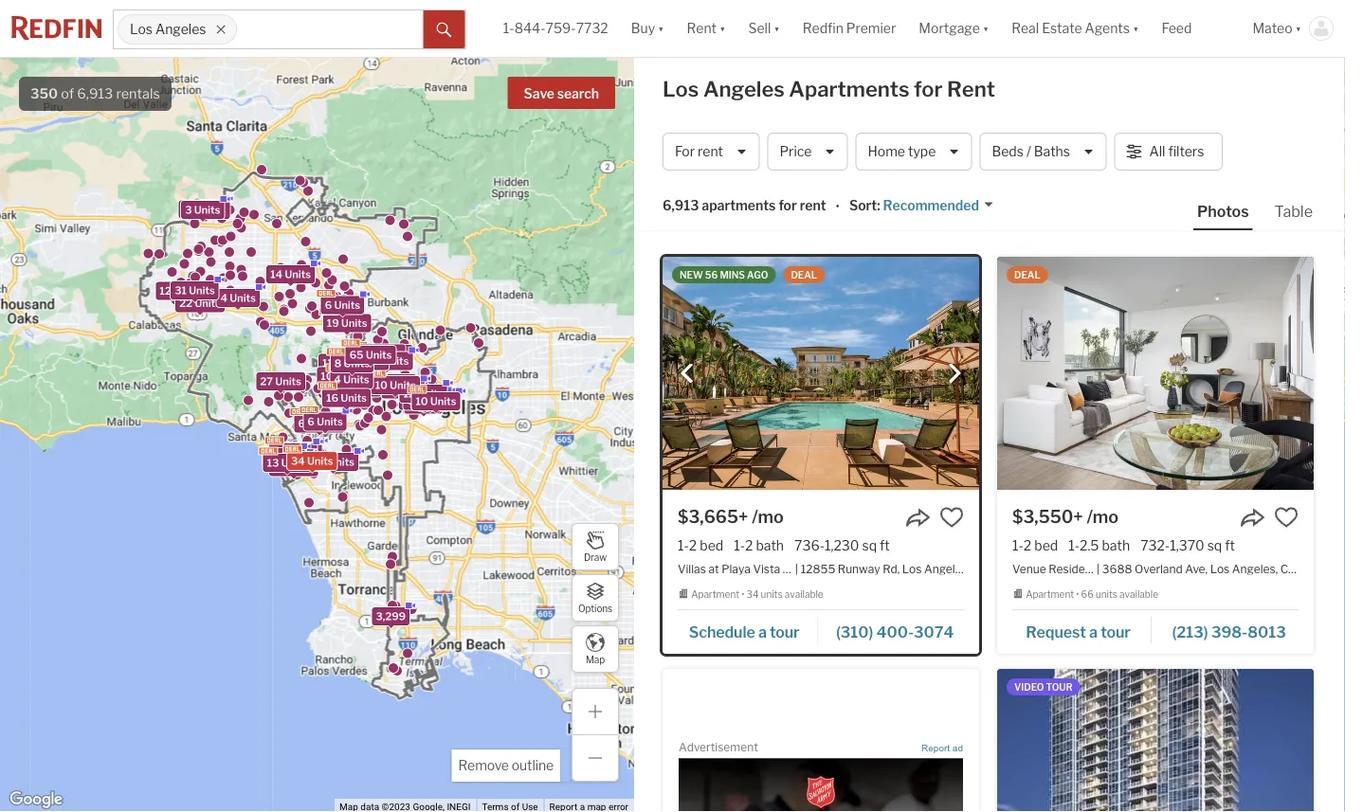 Task type: describe. For each thing, give the bounding box(es) containing it.
1-844-759-7732
[[503, 20, 608, 36]]

ago
[[747, 269, 768, 281]]

$3,665+ /mo
[[678, 506, 784, 527]]

photo of 3688 overland ave, los angeles, ca 90034 image
[[997, 257, 1314, 490]]

| for $3,550+ /mo
[[1097, 562, 1100, 576]]

| 12855 runway rd, los angeles, ca 90094
[[795, 562, 1029, 576]]

1 vertical spatial 4
[[334, 374, 341, 386]]

apartment for $3,550+
[[1026, 589, 1074, 600]]

angeles, for $3,550+ /mo
[[1232, 562, 1278, 576]]

0 horizontal spatial 27 units
[[260, 376, 301, 388]]

1 vertical spatial 6 units
[[338, 372, 373, 385]]

request
[[1026, 623, 1086, 641]]

▾ for sell ▾
[[774, 20, 780, 36]]

a for $3,550+
[[1089, 623, 1098, 641]]

0 horizontal spatial 14 units
[[270, 268, 311, 281]]

1-844-759-7732 link
[[503, 20, 608, 36]]

/mo for $3,550+ /mo
[[1087, 506, 1119, 527]]

0 horizontal spatial 19 units
[[183, 203, 223, 215]]

remove los angeles image
[[215, 24, 227, 35]]

beds / baths
[[992, 144, 1070, 160]]

2 vertical spatial 6
[[308, 416, 315, 428]]

search
[[557, 86, 599, 102]]

report
[[922, 743, 950, 754]]

29
[[367, 348, 381, 360]]

1 vertical spatial 14
[[339, 378, 351, 390]]

redfin premier
[[803, 20, 896, 36]]

angeles, for $3,665+ /mo
[[924, 562, 970, 576]]

sell
[[748, 20, 771, 36]]

villas at playa vista - sausalito
[[678, 562, 838, 576]]

favorite button image
[[939, 505, 964, 530]]

remove outline button
[[452, 750, 560, 782]]

sell ▾ button
[[748, 0, 780, 57]]

vista
[[753, 562, 780, 576]]

rent inside for rent "button"
[[698, 144, 723, 160]]

2 horizontal spatial 27
[[406, 388, 419, 400]]

:
[[877, 198, 880, 214]]

0 horizontal spatial 4 units
[[220, 292, 256, 304]]

buy ▾ button
[[631, 0, 664, 57]]

2 horizontal spatial 4 units
[[420, 396, 456, 408]]

16 units
[[326, 392, 367, 404]]

bed for $3,665+
[[700, 538, 723, 554]]

tour for $3,550+ /mo
[[1101, 623, 1131, 641]]

submit search image
[[436, 23, 452, 38]]

los right "rd,"
[[902, 562, 922, 576]]

los up "for"
[[663, 76, 699, 102]]

save
[[524, 86, 555, 102]]

350
[[30, 85, 58, 102]]

1-2.5 bath
[[1069, 538, 1130, 554]]

for rent
[[675, 144, 723, 160]]

for
[[675, 144, 695, 160]]

1- up 90094
[[1012, 538, 1024, 554]]

65 units
[[350, 349, 392, 361]]

4,350
[[408, 399, 439, 411]]

1 vertical spatial 34
[[747, 589, 759, 600]]

venue
[[1012, 562, 1046, 576]]

2 horizontal spatial 6
[[338, 372, 345, 385]]

draw button
[[572, 523, 619, 571]]

photo of 12855 runway rd, los angeles, ca 90094 image
[[663, 257, 979, 490]]

6,913 inside 6,913 apartments for rent •
[[663, 198, 699, 214]]

favorite button image
[[1274, 505, 1299, 530]]

ft for $3,665+ /mo
[[880, 538, 890, 554]]

736-1,230 sq ft
[[794, 538, 890, 554]]

tour
[[1046, 681, 1073, 693]]

13
[[267, 457, 279, 469]]

6,913 apartments for rent •
[[663, 198, 840, 215]]

0 horizontal spatial 11
[[322, 357, 333, 369]]

2 deal from the left
[[1014, 269, 1041, 281]]

3,299
[[376, 610, 406, 623]]

17
[[336, 377, 347, 389]]

recommended button
[[880, 197, 994, 215]]

2 vertical spatial 4
[[420, 396, 428, 408]]

outline
[[512, 758, 554, 774]]

rent inside rent ▾ dropdown button
[[687, 20, 717, 36]]

90094
[[991, 562, 1029, 576]]

save search button
[[508, 77, 615, 109]]

(310)
[[836, 623, 873, 641]]

mortgage ▾
[[919, 20, 989, 36]]

9 units
[[407, 395, 443, 407]]

2 2 from the left
[[745, 538, 753, 554]]

732-
[[1141, 538, 1170, 554]]

2 for $3,665+
[[689, 538, 697, 554]]

rent ▾
[[687, 20, 726, 36]]

angeles for los angeles
[[155, 21, 206, 37]]

22 units
[[179, 297, 221, 309]]

remove outline
[[458, 758, 554, 774]]

38 units
[[312, 456, 355, 468]]

photos button
[[1194, 201, 1271, 230]]

759-
[[546, 20, 576, 36]]

mortgage ▾ button
[[919, 0, 989, 57]]

/
[[1027, 144, 1031, 160]]

1 horizontal spatial 14 units
[[339, 378, 380, 390]]

(213) 398-8013 link
[[1152, 614, 1299, 646]]

1 horizontal spatial 6
[[325, 299, 332, 312]]

of
[[61, 85, 74, 102]]

options
[[578, 603, 612, 615]]

12 down 8
[[337, 382, 349, 394]]

1 horizontal spatial 27
[[340, 360, 353, 372]]

schedule a tour
[[689, 623, 800, 641]]

12 right 5
[[403, 388, 415, 400]]

bed for $3,550+
[[1035, 538, 1058, 554]]

0 vertical spatial 6 units
[[325, 299, 360, 312]]

1-2 bed for $3,550+ /mo
[[1012, 538, 1058, 554]]

(310) 400-3074 link
[[818, 614, 964, 646]]

0 horizontal spatial 19
[[183, 203, 195, 215]]

2 horizontal spatial 19
[[403, 395, 415, 407]]

sell ▾
[[748, 20, 780, 36]]

1- up "residences"
[[1069, 538, 1080, 554]]

map button
[[572, 626, 619, 673]]

1 horizontal spatial 19 units
[[327, 317, 367, 330]]

1 vertical spatial rent
[[947, 76, 995, 102]]

video tour
[[1014, 681, 1073, 693]]

8 units
[[334, 358, 370, 370]]

1 horizontal spatial 27 units
[[340, 360, 381, 372]]

tour for $3,665+ /mo
[[770, 623, 800, 641]]

all filters button
[[1114, 133, 1223, 171]]

• inside 6,913 apartments for rent •
[[836, 199, 840, 215]]

2 horizontal spatial 27 units
[[406, 388, 448, 400]]

$3,665+
[[678, 506, 748, 527]]

1- left 759-
[[503, 20, 514, 36]]

0 horizontal spatial 7
[[266, 451, 273, 463]]

recommended
[[883, 198, 979, 214]]

(213) 398-8013
[[1172, 623, 1286, 641]]

redfin
[[803, 20, 844, 36]]

1 horizontal spatial 66
[[1081, 589, 1094, 600]]

map
[[586, 654, 605, 666]]

for rent button
[[663, 133, 760, 171]]

2,500
[[415, 395, 446, 407]]

0 horizontal spatial 6,913
[[77, 85, 113, 102]]

2 horizontal spatial 19 units
[[403, 395, 444, 407]]

• for $3,665+ /mo
[[742, 589, 745, 600]]

3688
[[1102, 562, 1132, 576]]

1- up villas
[[678, 538, 689, 554]]

▾ for buy ▾
[[658, 20, 664, 36]]

17 units
[[336, 377, 376, 389]]

previous button image
[[678, 364, 697, 383]]

report ad button
[[922, 743, 963, 758]]

0 vertical spatial 14
[[270, 268, 283, 281]]

844-
[[514, 20, 546, 36]]

1,230
[[825, 538, 859, 554]]

ft for $3,550+ /mo
[[1225, 538, 1235, 554]]

16
[[326, 392, 339, 404]]

• for $3,550+ /mo
[[1076, 589, 1079, 600]]

save search
[[524, 86, 599, 102]]

home type
[[868, 144, 936, 160]]

5 units
[[385, 384, 421, 396]]

398-
[[1212, 623, 1248, 641]]

los angeles apartments for rent
[[663, 76, 995, 102]]



Task type: locate. For each thing, give the bounding box(es) containing it.
1 horizontal spatial 3
[[350, 355, 357, 367]]

5 ▾ from the left
[[1133, 20, 1139, 36]]

$3,550+
[[1012, 506, 1083, 527]]

apartment • 66 units available
[[1026, 589, 1158, 600]]

units
[[197, 203, 223, 215], [194, 204, 220, 216], [200, 204, 226, 216], [285, 268, 311, 281], [189, 284, 215, 297], [174, 285, 200, 297], [230, 292, 256, 304], [195, 297, 221, 309], [334, 299, 360, 312], [341, 317, 367, 330], [375, 348, 401, 360], [383, 348, 409, 360], [366, 349, 392, 361], [372, 351, 399, 364], [359, 355, 385, 367], [383, 355, 409, 367], [335, 357, 361, 369], [344, 358, 370, 370], [355, 360, 381, 372], [357, 363, 383, 375], [335, 370, 362, 382], [347, 372, 373, 385], [343, 374, 369, 386], [275, 376, 301, 388], [350, 377, 376, 389], [386, 377, 412, 390], [354, 378, 380, 390], [390, 379, 416, 392], [351, 382, 377, 394], [344, 382, 370, 395], [395, 384, 421, 396], [422, 388, 448, 400], [417, 388, 443, 400], [341, 392, 367, 404], [417, 395, 443, 407], [417, 395, 444, 407], [430, 395, 456, 408], [430, 396, 456, 408], [317, 416, 343, 428], [314, 418, 341, 430], [292, 446, 318, 458], [287, 446, 313, 459], [275, 451, 301, 463], [307, 455, 333, 467], [328, 456, 355, 468], [281, 457, 307, 469], [288, 461, 314, 473]]

4 units right 31 units
[[220, 292, 256, 304]]

4 down 8
[[334, 374, 341, 386]]

6,913 down "for"
[[663, 198, 699, 214]]

6 units up 65
[[325, 299, 360, 312]]

apartment down venue residences
[[1026, 589, 1074, 600]]

los right ave,
[[1210, 562, 1230, 576]]

schedule
[[689, 623, 755, 641]]

sq up | 3688 overland ave, los angeles, ca 90034
[[1207, 538, 1222, 554]]

0 vertical spatial rent
[[687, 20, 717, 36]]

1 horizontal spatial for
[[914, 76, 943, 102]]

1 horizontal spatial •
[[836, 199, 840, 215]]

1 horizontal spatial 6,913
[[663, 198, 699, 214]]

filters
[[1168, 144, 1204, 160]]

2 vertical spatial 6 units
[[308, 416, 343, 428]]

▾ for mortgage ▾
[[983, 20, 989, 36]]

1 bed from the left
[[700, 538, 723, 554]]

1 ft from the left
[[880, 538, 890, 554]]

1 horizontal spatial rent
[[947, 76, 995, 102]]

12 left 34 units
[[273, 446, 285, 459]]

1 vertical spatial rent
[[800, 198, 826, 214]]

350 of 6,913 rentals
[[30, 85, 160, 102]]

7732
[[576, 20, 608, 36]]

11 right 8
[[344, 363, 355, 375]]

photos
[[1197, 202, 1249, 220]]

home type button
[[856, 133, 972, 171]]

1 horizontal spatial 19
[[327, 317, 339, 330]]

playa
[[722, 562, 751, 576]]

▾ inside sell ▾ dropdown button
[[774, 20, 780, 36]]

0 vertical spatial 14 units
[[270, 268, 311, 281]]

1 ca from the left
[[973, 562, 989, 576]]

8013
[[1248, 623, 1286, 641]]

1 vertical spatial 14 units
[[339, 378, 380, 390]]

1 horizontal spatial deal
[[1014, 269, 1041, 281]]

34 units
[[291, 455, 333, 467]]

1 apartment from the left
[[691, 589, 740, 600]]

▾ inside real estate agents ▾ link
[[1133, 20, 1139, 36]]

7 units up 9
[[378, 377, 412, 390]]

2 units from the left
[[1096, 589, 1118, 600]]

1 angeles, from the left
[[924, 562, 970, 576]]

0 horizontal spatial 27
[[260, 376, 273, 388]]

2 for $3,550+
[[1024, 538, 1032, 554]]

sq for $3,550+ /mo
[[1207, 538, 1222, 554]]

66 units
[[298, 418, 341, 430]]

15 units
[[185, 204, 226, 216]]

favorite button checkbox for $3,550+ /mo
[[1274, 505, 1299, 530]]

2 | from the left
[[1097, 562, 1100, 576]]

3 2 from the left
[[1024, 538, 1032, 554]]

66 down "residences"
[[1081, 589, 1094, 600]]

1 deal from the left
[[791, 269, 817, 281]]

favorite button checkbox up | 3688 overland ave, los angeles, ca 90034
[[1274, 505, 1299, 530]]

1 ▾ from the left
[[658, 20, 664, 36]]

65
[[350, 349, 364, 361]]

1 a from the left
[[758, 623, 767, 641]]

None search field
[[237, 10, 423, 48]]

7 left 5
[[378, 377, 384, 390]]

3 ▾ from the left
[[774, 20, 780, 36]]

1 horizontal spatial angeles
[[703, 76, 785, 102]]

0 horizontal spatial deal
[[791, 269, 817, 281]]

1 vertical spatial 3 units
[[350, 355, 385, 367]]

1-2 bed up villas
[[678, 538, 723, 554]]

(213)
[[1172, 623, 1208, 641]]

2 bath from the left
[[1102, 538, 1130, 554]]

buy ▾ button
[[620, 0, 676, 57]]

1 2 from the left
[[689, 538, 697, 554]]

1 vertical spatial 7
[[266, 451, 273, 463]]

0 horizontal spatial favorite button checkbox
[[939, 505, 964, 530]]

1 vertical spatial 3
[[350, 355, 357, 367]]

| right the -
[[795, 562, 798, 576]]

0 vertical spatial 6
[[325, 299, 332, 312]]

sq for $3,665+ /mo
[[862, 538, 877, 554]]

2 up villas
[[689, 538, 697, 554]]

31 units
[[175, 284, 215, 297]]

rent ▾ button
[[676, 0, 737, 57]]

0 horizontal spatial 4
[[220, 292, 228, 304]]

1-2 bed for $3,665+ /mo
[[678, 538, 723, 554]]

34 left 38
[[291, 455, 305, 467]]

2 available from the left
[[1120, 589, 1158, 600]]

• down "residences"
[[1076, 589, 1079, 600]]

home
[[868, 144, 905, 160]]

venue residences
[[1012, 562, 1110, 576]]

19
[[183, 203, 195, 215], [327, 317, 339, 330], [403, 395, 415, 407]]

ca
[[973, 562, 989, 576], [1281, 562, 1297, 576]]

| left the '3688'
[[1097, 562, 1100, 576]]

angeles, right ave,
[[1232, 562, 1278, 576]]

for inside 6,913 apartments for rent •
[[779, 198, 797, 214]]

11 units down 65 units
[[344, 363, 383, 375]]

1 vertical spatial 6
[[338, 372, 345, 385]]

15
[[185, 204, 198, 216]]

3 up 31 units
[[185, 204, 192, 216]]

1 horizontal spatial 2
[[745, 538, 753, 554]]

0 horizontal spatial /mo
[[752, 506, 784, 527]]

0 horizontal spatial angeles,
[[924, 562, 970, 576]]

1 vertical spatial 19
[[327, 317, 339, 330]]

1 /mo from the left
[[752, 506, 784, 527]]

1 horizontal spatial rent
[[800, 198, 826, 214]]

1 favorite button checkbox from the left
[[939, 505, 964, 530]]

tour down apartment • 66 units available
[[1101, 623, 1131, 641]]

2 bed from the left
[[1035, 538, 1058, 554]]

1 horizontal spatial 14
[[339, 378, 351, 390]]

1 vertical spatial for
[[779, 198, 797, 214]]

2 vertical spatial 19
[[403, 395, 415, 407]]

bath up vista
[[756, 538, 784, 554]]

34 inside map region
[[291, 455, 305, 467]]

apartment for $3,665+
[[691, 589, 740, 600]]

favorite button checkbox for $3,665+ /mo
[[939, 505, 964, 530]]

0 horizontal spatial 7 units
[[266, 451, 301, 463]]

2 tour from the left
[[1101, 623, 1131, 641]]

12 left 31
[[160, 285, 171, 297]]

13 units
[[267, 457, 307, 469]]

ft up | 3688 overland ave, los angeles, ca 90034
[[1225, 538, 1235, 554]]

1 horizontal spatial sq
[[1207, 538, 1222, 554]]

rentals
[[116, 85, 160, 102]]

6
[[325, 299, 332, 312], [338, 372, 345, 385], [308, 416, 315, 428]]

new
[[680, 269, 703, 281]]

4 right 31 units
[[220, 292, 228, 304]]

units down vista
[[761, 589, 783, 600]]

0 horizontal spatial ca
[[973, 562, 989, 576]]

4 units right 9
[[420, 396, 456, 408]]

0 horizontal spatial 34
[[291, 455, 305, 467]]

units down the '3688'
[[1096, 589, 1118, 600]]

10 units
[[361, 348, 401, 360], [321, 370, 362, 382], [375, 379, 416, 392], [329, 382, 370, 395], [416, 395, 456, 408], [277, 446, 318, 458], [273, 461, 314, 473]]

1 horizontal spatial 34
[[747, 589, 759, 600]]

0 vertical spatial 3 units
[[185, 204, 220, 216]]

▾ right buy
[[658, 20, 664, 36]]

0 vertical spatial 19
[[183, 203, 195, 215]]

29 units
[[367, 348, 409, 360]]

favorite button checkbox
[[939, 505, 964, 530], [1274, 505, 1299, 530]]

baths
[[1034, 144, 1070, 160]]

7
[[378, 377, 384, 390], [266, 451, 273, 463]]

angeles for los angeles apartments for rent
[[703, 76, 785, 102]]

rent left sort
[[800, 198, 826, 214]]

400-
[[877, 623, 914, 641]]

units for $3,550+ /mo
[[1096, 589, 1118, 600]]

ca for $3,550+ /mo
[[1281, 562, 1297, 576]]

request a tour button
[[1012, 616, 1152, 644]]

1 horizontal spatial 4 units
[[334, 374, 369, 386]]

12855
[[801, 562, 835, 576]]

0 horizontal spatial sq
[[862, 538, 877, 554]]

tour down "apartment • 34 units available"
[[770, 623, 800, 641]]

0 horizontal spatial units
[[761, 589, 783, 600]]

▾ for mateo ▾
[[1296, 20, 1302, 36]]

table
[[1275, 202, 1313, 220]]

1 | from the left
[[795, 562, 798, 576]]

0 vertical spatial for
[[914, 76, 943, 102]]

1 horizontal spatial bed
[[1035, 538, 1058, 554]]

ft up "rd,"
[[880, 538, 890, 554]]

1 vertical spatial 6,913
[[663, 198, 699, 214]]

favorite button checkbox up | 12855 runway rd, los angeles, ca 90094
[[939, 505, 964, 530]]

732-1,370 sq ft
[[1141, 538, 1235, 554]]

| for $3,665+ /mo
[[795, 562, 798, 576]]

bed up "at"
[[700, 538, 723, 554]]

bath for $3,550+ /mo
[[1102, 538, 1130, 554]]

all filters
[[1150, 144, 1204, 160]]

• left sort
[[836, 199, 840, 215]]

1 horizontal spatial 7 units
[[378, 377, 412, 390]]

2 ca from the left
[[1281, 562, 1297, 576]]

map region
[[0, 0, 758, 812]]

1-
[[503, 20, 514, 36], [678, 538, 689, 554], [734, 538, 745, 554], [1012, 538, 1024, 554], [1069, 538, 1080, 554]]

▾ right mateo
[[1296, 20, 1302, 36]]

0 horizontal spatial for
[[779, 198, 797, 214]]

ca left 90034 on the right of page
[[1281, 562, 1297, 576]]

0 horizontal spatial 2
[[689, 538, 697, 554]]

runway
[[838, 562, 880, 576]]

1 bath from the left
[[756, 538, 784, 554]]

90034
[[1299, 562, 1337, 576]]

rent right "for"
[[698, 144, 723, 160]]

a inside button
[[758, 623, 767, 641]]

new 56 mins ago
[[680, 269, 768, 281]]

0 horizontal spatial a
[[758, 623, 767, 641]]

beds / baths button
[[980, 133, 1107, 171]]

(310) 400-3074
[[836, 623, 954, 641]]

sell ▾ button
[[737, 0, 791, 57]]

ca left 90094
[[973, 562, 989, 576]]

1- up playa
[[734, 538, 745, 554]]

real estate agents ▾ button
[[1000, 0, 1150, 57]]

33 units
[[357, 351, 399, 364]]

1 horizontal spatial 11
[[344, 363, 355, 375]]

1 tour from the left
[[770, 623, 800, 641]]

1 units from the left
[[761, 589, 783, 600]]

feed
[[1162, 20, 1192, 36]]

bath for $3,665+ /mo
[[756, 538, 784, 554]]

available for $3,550+ /mo
[[1120, 589, 1158, 600]]

1-2 bed
[[678, 538, 723, 554], [1012, 538, 1058, 554]]

angeles down sell
[[703, 76, 785, 102]]

2 horizontal spatial •
[[1076, 589, 1079, 600]]

0 vertical spatial 34
[[291, 455, 305, 467]]

1 horizontal spatial 3 units
[[350, 355, 385, 367]]

a down "apartment • 34 units available"
[[758, 623, 767, 641]]

1 horizontal spatial a
[[1089, 623, 1098, 641]]

1 horizontal spatial ft
[[1225, 538, 1235, 554]]

3074
[[914, 623, 954, 641]]

1,370
[[1170, 538, 1205, 554]]

/mo up 1-2.5 bath
[[1087, 506, 1119, 527]]

rent right the buy ▾
[[687, 20, 717, 36]]

2 sq from the left
[[1207, 538, 1222, 554]]

photo of 888 s olive st, los angeles, ca 90014 image
[[997, 669, 1314, 812]]

rent
[[687, 20, 717, 36], [947, 76, 995, 102]]

1 horizontal spatial units
[[1096, 589, 1118, 600]]

1 horizontal spatial 1-2 bed
[[1012, 538, 1058, 554]]

0 vertical spatial 4
[[220, 292, 228, 304]]

1 horizontal spatial bath
[[1102, 538, 1130, 554]]

2 up venue in the right bottom of the page
[[1024, 538, 1032, 554]]

4 ▾ from the left
[[983, 20, 989, 36]]

31
[[175, 284, 187, 297]]

a
[[758, 623, 767, 641], [1089, 623, 1098, 641]]

1 vertical spatial 7 units
[[266, 451, 301, 463]]

1 vertical spatial 4 units
[[334, 374, 369, 386]]

0 vertical spatial 66
[[298, 418, 312, 430]]

0 horizontal spatial available
[[785, 589, 824, 600]]

0 vertical spatial 3
[[185, 204, 192, 216]]

next button image
[[945, 364, 964, 383]]

$3,550+ /mo
[[1012, 506, 1119, 527]]

units for $3,665+ /mo
[[761, 589, 783, 600]]

1 horizontal spatial 4
[[334, 374, 341, 386]]

sq up runway
[[862, 538, 877, 554]]

0 horizontal spatial 6
[[308, 416, 315, 428]]

0 vertical spatial 6,913
[[77, 85, 113, 102]]

▾ right mortgage
[[983, 20, 989, 36]]

0 horizontal spatial 66
[[298, 418, 312, 430]]

tour inside schedule a tour button
[[770, 623, 800, 641]]

villas
[[678, 562, 706, 576]]

4 units down 8 units
[[334, 374, 369, 386]]

7 left 34 units
[[266, 451, 273, 463]]

11 units
[[322, 357, 361, 369], [344, 363, 383, 375]]

mateo
[[1253, 20, 1293, 36]]

report ad
[[922, 743, 963, 754]]

bed up venue residences
[[1035, 538, 1058, 554]]

1-2 bath
[[734, 538, 784, 554]]

1 horizontal spatial 7
[[378, 377, 384, 390]]

for right apartments
[[779, 198, 797, 214]]

• down playa
[[742, 589, 745, 600]]

a down apartment • 66 units available
[[1089, 623, 1098, 641]]

2 1-2 bed from the left
[[1012, 538, 1058, 554]]

0 horizontal spatial 3 units
[[185, 204, 220, 216]]

8
[[334, 358, 342, 370]]

▾ for rent ▾
[[720, 20, 726, 36]]

2 vertical spatial 4 units
[[420, 396, 456, 408]]

▾ right sell
[[774, 20, 780, 36]]

0 horizontal spatial 3
[[185, 204, 192, 216]]

1 vertical spatial 19 units
[[327, 317, 367, 330]]

a inside button
[[1089, 623, 1098, 641]]

4 right 9
[[420, 396, 428, 408]]

2 ▾ from the left
[[720, 20, 726, 36]]

buy
[[631, 20, 655, 36]]

angeles,
[[924, 562, 970, 576], [1232, 562, 1278, 576]]

6,913 right of
[[77, 85, 113, 102]]

bath up the '3688'
[[1102, 538, 1130, 554]]

/mo for $3,665+ /mo
[[752, 506, 784, 527]]

2 up the villas at playa vista - sausalito
[[745, 538, 753, 554]]

6 units down 16
[[308, 416, 343, 428]]

1 horizontal spatial |
[[1097, 562, 1100, 576]]

ca for $3,665+ /mo
[[973, 562, 989, 576]]

▾ left sell
[[720, 20, 726, 36]]

66 inside map region
[[298, 418, 312, 430]]

ad region
[[679, 759, 963, 812]]

/mo up '1-2 bath'
[[752, 506, 784, 527]]

1 horizontal spatial ca
[[1281, 562, 1297, 576]]

1-2 bed up venue in the right bottom of the page
[[1012, 538, 1058, 554]]

27
[[340, 360, 353, 372], [260, 376, 273, 388], [406, 388, 419, 400]]

2 horizontal spatial 2
[[1024, 538, 1032, 554]]

▾ inside rent ▾ dropdown button
[[720, 20, 726, 36]]

2 vertical spatial 19 units
[[403, 395, 444, 407]]

6 units down 8 units
[[338, 372, 373, 385]]

2 /mo from the left
[[1087, 506, 1119, 527]]

2 apartment from the left
[[1026, 589, 1074, 600]]

ave,
[[1185, 562, 1208, 576]]

google image
[[5, 788, 67, 812]]

7 units left 38
[[266, 451, 301, 463]]

price
[[780, 144, 812, 160]]

rent inside 6,913 apartments for rent •
[[800, 198, 826, 214]]

1 horizontal spatial tour
[[1101, 623, 1131, 641]]

2 favorite button checkbox from the left
[[1274, 505, 1299, 530]]

video
[[1014, 681, 1044, 693]]

0 horizontal spatial rent
[[698, 144, 723, 160]]

▾ inside buy ▾ dropdown button
[[658, 20, 664, 36]]

6 ▾ from the left
[[1296, 20, 1302, 36]]

11 units up 17 at top left
[[322, 357, 361, 369]]

2 angeles, from the left
[[1232, 562, 1278, 576]]

los angeles
[[130, 21, 206, 37]]

sausalito
[[790, 562, 838, 576]]

34 down the villas at playa vista - sausalito
[[747, 589, 759, 600]]

▾ right agents
[[1133, 20, 1139, 36]]

0 horizontal spatial |
[[795, 562, 798, 576]]

a for $3,665+
[[758, 623, 767, 641]]

angeles left remove los angeles image
[[155, 21, 206, 37]]

1 horizontal spatial available
[[1120, 589, 1158, 600]]

3 right 8
[[350, 355, 357, 367]]

apartments
[[789, 76, 910, 102]]

residences
[[1049, 562, 1110, 576]]

beds
[[992, 144, 1024, 160]]

tour inside request a tour button
[[1101, 623, 1131, 641]]

2 a from the left
[[1089, 623, 1098, 641]]

available down "overland"
[[1120, 589, 1158, 600]]

angeles, down favorite button icon
[[924, 562, 970, 576]]

0 horizontal spatial rent
[[687, 20, 717, 36]]

1 horizontal spatial favorite button checkbox
[[1274, 505, 1299, 530]]

1 sq from the left
[[862, 538, 877, 554]]

▾ inside mortgage ▾ dropdown button
[[983, 20, 989, 36]]

available for $3,665+ /mo
[[785, 589, 824, 600]]

rent down mortgage ▾ button
[[947, 76, 995, 102]]

/mo
[[752, 506, 784, 527], [1087, 506, 1119, 527]]

options button
[[572, 575, 619, 622]]

for up type on the top right of the page
[[914, 76, 943, 102]]

apartment down "at"
[[691, 589, 740, 600]]

available down sausalito
[[785, 589, 824, 600]]

1 1-2 bed from the left
[[678, 538, 723, 554]]

2 ft from the left
[[1225, 538, 1235, 554]]

11 left 8
[[322, 357, 333, 369]]

real estate agents ▾ link
[[1012, 0, 1139, 57]]

0 horizontal spatial tour
[[770, 623, 800, 641]]

66 up 34 units
[[298, 418, 312, 430]]

los up rentals
[[130, 21, 153, 37]]

0 horizontal spatial apartment
[[691, 589, 740, 600]]

1 available from the left
[[785, 589, 824, 600]]



Task type: vqa. For each thing, say whether or not it's contained in the screenshot.
Schedule
yes



